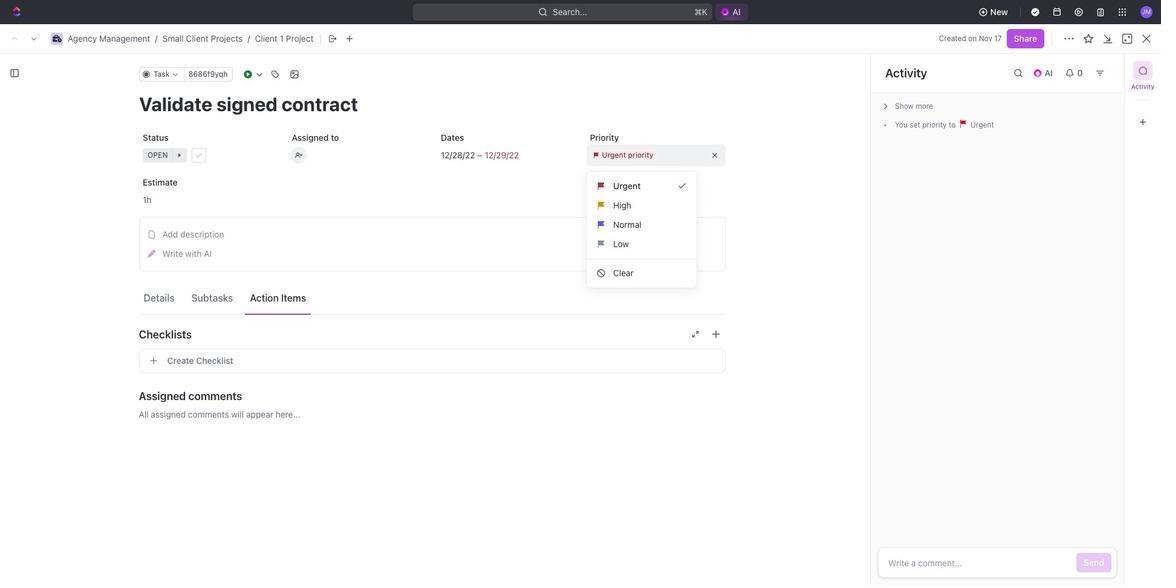 Task type: vqa. For each thing, say whether or not it's contained in the screenshot.
Items
yes



Task type: locate. For each thing, give the bounding box(es) containing it.
0 vertical spatial share button
[[1007, 29, 1045, 48]]

ai
[[204, 249, 212, 259]]

0 vertical spatial business time image
[[52, 35, 61, 42]]

17
[[995, 34, 1002, 43]]

1 horizontal spatial to
[[949, 120, 956, 129]]

to
[[949, 120, 956, 129], [331, 132, 339, 143]]

add for add description
[[162, 229, 178, 240]]

management down client 1 project link in the left top of the page
[[235, 61, 286, 71]]

weekly status report
[[323, 139, 410, 149]]

priority
[[923, 120, 947, 129], [628, 151, 653, 160]]

add left task
[[244, 300, 259, 311]]

agency for agency management
[[203, 61, 232, 71]]

comments up all assigned comments will appear here...
[[188, 390, 242, 403]]

subtasks
[[192, 293, 233, 303]]

new button
[[974, 2, 1016, 22]]

0 horizontal spatial activity
[[886, 66, 928, 80]]

agency for agency management / small client projects / client 1 project |
[[68, 33, 97, 44]]

0 vertical spatial 1
[[280, 33, 284, 44]]

1 vertical spatial to
[[331, 132, 339, 143]]

project up the assigned to
[[271, 99, 325, 119]]

project up urgent priority
[[616, 139, 644, 149]]

checklists button
[[139, 320, 726, 349]]

risks, issues, crs link
[[430, 136, 504, 153]]

new
[[991, 7, 1009, 17]]

client right small
[[186, 33, 209, 44]]

1 vertical spatial agency management link
[[188, 59, 289, 73]]

add description
[[162, 229, 224, 240]]

priority inside urgent priority dropdown button
[[628, 151, 653, 160]]

assigned for assigned comments
[[139, 390, 186, 403]]

assigned inside dropdown button
[[139, 390, 186, 403]]

to right kanban on the left top
[[331, 132, 339, 143]]

1 vertical spatial assigned
[[139, 390, 186, 403]]

1
[[280, 33, 284, 44], [1101, 61, 1104, 70], [259, 99, 267, 119]]

details
[[144, 293, 175, 303]]

management inside agency management / small client projects / client 1 project |
[[99, 33, 150, 44]]

/
[[155, 33, 158, 44], [248, 33, 250, 44], [291, 61, 294, 71]]

1 vertical spatial add
[[244, 300, 259, 311]]

add up the write
[[162, 229, 178, 240]]

0 horizontal spatial add
[[162, 229, 178, 240]]

priority down project team
[[628, 151, 653, 160]]

1 horizontal spatial activity
[[1132, 83, 1155, 90]]

task sidebar navigation tab list
[[1130, 61, 1157, 132]]

all
[[139, 410, 149, 420]]

projects
[[211, 33, 243, 44]]

1 horizontal spatial priority
[[923, 120, 947, 129]]

0 vertical spatial agency management link
[[68, 33, 150, 44]]

1 horizontal spatial management
[[235, 61, 286, 71]]

urgent for urgent priority
[[602, 151, 626, 160]]

weekly status report link
[[321, 136, 410, 153]]

share button
[[1007, 29, 1045, 48], [993, 56, 1031, 76]]

assigned to
[[292, 132, 339, 143]]

client
[[186, 33, 209, 44], [255, 33, 278, 44], [210, 99, 255, 119]]

sidebar navigation
[[0, 51, 181, 586]]

add description button
[[143, 225, 721, 244]]

project left |
[[286, 33, 314, 44]]

agency management / small client projects / client 1 project |
[[68, 32, 322, 44]]

share
[[1014, 33, 1038, 44], [1000, 61, 1023, 71]]

add inside button
[[162, 229, 178, 240]]

/ left small
[[155, 33, 158, 44]]

project team
[[616, 139, 668, 149]]

0 horizontal spatial management
[[99, 33, 150, 44]]

urgent priority button
[[586, 145, 726, 166]]

create
[[167, 356, 194, 366], [244, 371, 271, 381]]

0 vertical spatial create
[[167, 356, 194, 366]]

comments down the assigned comments
[[188, 410, 229, 420]]

priority inside task sidebar content section
[[923, 120, 947, 129]]

subtasks button
[[187, 287, 238, 309]]

1 vertical spatial 1
[[1101, 61, 1104, 70]]

1 horizontal spatial agency
[[203, 61, 232, 71]]

0 vertical spatial add
[[162, 229, 178, 240]]

on
[[969, 34, 977, 43]]

management
[[99, 33, 150, 44], [235, 61, 286, 71]]

you
[[895, 120, 908, 129]]

2 horizontal spatial 1
[[1101, 61, 1104, 70]]

created on nov 17
[[939, 34, 1002, 43]]

status left report
[[354, 139, 380, 149]]

agency inside agency management / small client projects / client 1 project |
[[68, 33, 97, 44]]

business time image
[[52, 35, 61, 42], [192, 63, 200, 69]]

1 vertical spatial management
[[235, 61, 286, 71]]

urgent up high
[[613, 181, 641, 191]]

low button
[[592, 235, 692, 254]]

agency management link
[[68, 33, 150, 44], [188, 59, 289, 73]]

0 vertical spatial urgent
[[602, 151, 626, 160]]

2 vertical spatial 1
[[259, 99, 267, 119]]

1 vertical spatial create
[[244, 371, 271, 381]]

comments
[[188, 390, 242, 403], [188, 410, 229, 420]]

0 horizontal spatial agency management link
[[68, 33, 150, 44]]

1 down agency management
[[259, 99, 267, 119]]

create checklist
[[167, 356, 233, 366]]

share button down 17
[[993, 56, 1031, 76]]

0 vertical spatial activity
[[886, 66, 928, 80]]

to left urgent
[[949, 120, 956, 129]]

0 vertical spatial project
[[286, 33, 314, 44]]

management left small
[[99, 33, 150, 44]]

0 horizontal spatial assigned
[[139, 390, 186, 403]]

0 vertical spatial comments
[[188, 390, 242, 403]]

with
[[185, 249, 202, 259]]

0 horizontal spatial to
[[331, 132, 339, 143]]

assigned down client 1 project on the left of page
[[292, 132, 329, 143]]

clear button
[[592, 264, 692, 283]]

1 vertical spatial urgent
[[613, 181, 641, 191]]

1 horizontal spatial add
[[244, 300, 259, 311]]

will
[[231, 410, 244, 420]]

meeting
[[527, 139, 559, 149]]

project
[[273, 371, 301, 381]]

1 horizontal spatial create
[[244, 371, 271, 381]]

0 vertical spatial assigned
[[292, 132, 329, 143]]

0 vertical spatial management
[[99, 33, 150, 44]]

list
[[587, 177, 697, 283]]

1 vertical spatial agency
[[203, 61, 232, 71]]

team
[[646, 139, 668, 149]]

client down 8686f9yqh button
[[210, 99, 255, 119]]

1 left |
[[280, 33, 284, 44]]

urgent inside button
[[613, 181, 641, 191]]

0 horizontal spatial 1
[[259, 99, 267, 119]]

create left project
[[244, 371, 271, 381]]

create for create project schedule
[[244, 371, 271, 381]]

share right 17
[[1014, 33, 1038, 44]]

timeline
[[690, 139, 724, 149]]

write with ai button
[[143, 244, 721, 264]]

assigned
[[151, 410, 186, 420]]

1 vertical spatial business time image
[[192, 63, 200, 69]]

details button
[[139, 287, 179, 309]]

0 horizontal spatial create
[[167, 356, 194, 366]]

1 horizontal spatial 1
[[280, 33, 284, 44]]

1 horizontal spatial /
[[248, 33, 250, 44]]

0 horizontal spatial priority
[[628, 151, 653, 160]]

/ down client 1 project link in the left top of the page
[[291, 61, 294, 71]]

project inside agency management / small client projects / client 1 project |
[[286, 33, 314, 44]]

0 horizontal spatial agency
[[68, 33, 97, 44]]

1 vertical spatial comments
[[188, 410, 229, 420]]

create project schedule link
[[241, 367, 419, 384]]

1 vertical spatial share button
[[993, 56, 1031, 76]]

assigned
[[292, 132, 329, 143], [139, 390, 186, 403]]

0 vertical spatial agency
[[68, 33, 97, 44]]

0 vertical spatial priority
[[923, 120, 947, 129]]

schedule
[[303, 371, 340, 381]]

write with ai
[[162, 249, 212, 259]]

urgent button
[[592, 177, 692, 196]]

1 vertical spatial activity
[[1132, 83, 1155, 90]]

add for add task
[[244, 300, 259, 311]]

create inside button
[[167, 356, 194, 366]]

create down checklists
[[167, 356, 194, 366]]

1 horizontal spatial assigned
[[292, 132, 329, 143]]

add inside button
[[244, 300, 259, 311]]

2 horizontal spatial /
[[291, 61, 294, 71]]

urgent inside dropdown button
[[602, 151, 626, 160]]

project
[[286, 33, 314, 44], [271, 99, 325, 119], [616, 139, 644, 149]]

urgent down priority
[[602, 151, 626, 160]]

/ right the projects
[[248, 33, 250, 44]]

urgent for urgent
[[613, 181, 641, 191]]

high button
[[592, 196, 692, 215]]

assigned up assigned on the bottom
[[139, 390, 186, 403]]

assigned comments
[[139, 390, 242, 403]]

priority
[[590, 132, 619, 143]]

status up estimate
[[142, 132, 168, 143]]

1 right automations
[[1101, 61, 1104, 70]]

priority right set
[[923, 120, 947, 129]]

minutes
[[561, 139, 593, 149]]

0 vertical spatial to
[[949, 120, 956, 129]]

8686f9yqh
[[188, 70, 228, 79]]

1 vertical spatial priority
[[628, 151, 653, 160]]

share down 17
[[1000, 61, 1023, 71]]

clear
[[613, 268, 634, 278]]

create checklist button
[[139, 349, 726, 373]]

share button right 17
[[1007, 29, 1045, 48]]

create for create checklist
[[167, 356, 194, 366]]



Task type: describe. For each thing, give the bounding box(es) containing it.
task
[[262, 300, 280, 311]]

items
[[281, 293, 306, 303]]

0 horizontal spatial business time image
[[52, 35, 61, 42]]

0 horizontal spatial status
[[142, 132, 168, 143]]

high
[[613, 200, 632, 211]]

assigned for assigned to
[[292, 132, 329, 143]]

1 horizontal spatial agency management link
[[188, 59, 289, 73]]

all assigned comments will appear here...
[[139, 410, 300, 420]]

client 1 project link
[[255, 33, 314, 44]]

project team link
[[613, 136, 668, 153]]

estimate
[[142, 177, 177, 188]]

comments inside assigned comments dropdown button
[[188, 390, 242, 403]]

send
[[1084, 558, 1105, 568]]

dates
[[441, 132, 464, 143]]

urgent
[[969, 120, 995, 129]]

agency management
[[203, 61, 286, 71]]

management for agency management / small client projects / client 1 project |
[[99, 33, 150, 44]]

1 horizontal spatial business time image
[[192, 63, 200, 69]]

create project schedule
[[244, 371, 340, 381]]

hide button
[[572, 166, 598, 181]]

action
[[250, 293, 279, 303]]

kanban link
[[268, 136, 301, 153]]

description
[[180, 229, 224, 240]]

timeline link
[[688, 136, 724, 153]]

risks, issues, crs
[[432, 139, 504, 149]]

nov
[[979, 34, 993, 43]]

priority for urgent
[[628, 151, 653, 160]]

normal
[[613, 220, 642, 230]]

Search tasks... text field
[[1011, 165, 1132, 183]]

add task button
[[238, 299, 284, 313]]

priority for set
[[923, 120, 947, 129]]

Edit task name text field
[[139, 93, 726, 116]]

1 vertical spatial share
[[1000, 61, 1023, 71]]

created
[[939, 34, 967, 43]]

activity inside task sidebar content section
[[886, 66, 928, 80]]

client up agency management
[[255, 33, 278, 44]]

task sidebar content section
[[871, 54, 1125, 586]]

here...
[[276, 410, 300, 420]]

client 1 project
[[210, 99, 329, 119]]

to inside task sidebar content section
[[949, 120, 956, 129]]

kanban
[[271, 139, 301, 149]]

checklists
[[139, 328, 192, 341]]

2 vertical spatial project
[[616, 139, 644, 149]]

automations
[[1042, 61, 1093, 71]]

hide
[[577, 169, 593, 178]]

meeting minutes link
[[524, 136, 593, 153]]

8686f9yqh button
[[183, 67, 232, 82]]

normal button
[[592, 215, 692, 235]]

0 horizontal spatial /
[[155, 33, 158, 44]]

report
[[383, 139, 410, 149]]

pencil image
[[148, 250, 156, 258]]

small
[[162, 33, 184, 44]]

list containing urgent
[[587, 177, 697, 283]]

risks,
[[432, 139, 456, 149]]

meeting minutes
[[527, 139, 593, 149]]

set
[[910, 120, 921, 129]]

search...
[[553, 7, 588, 17]]

appear
[[246, 410, 273, 420]]

1 horizontal spatial status
[[354, 139, 380, 149]]

set priority to
[[908, 120, 958, 129]]

management for agency management
[[235, 61, 286, 71]]

add task
[[244, 300, 280, 311]]

|
[[320, 32, 322, 44]]

assigned comments button
[[139, 382, 726, 411]]

1 vertical spatial project
[[271, 99, 325, 119]]

weekly
[[323, 139, 352, 149]]

issues,
[[458, 139, 486, 149]]

⌘k
[[695, 7, 708, 17]]

action items button
[[245, 287, 311, 309]]

1 inside agency management / small client projects / client 1 project |
[[280, 33, 284, 44]]

action items
[[250, 293, 306, 303]]

low
[[613, 239, 629, 249]]

small client projects link
[[162, 33, 243, 44]]

urgent priority
[[602, 151, 653, 160]]

write
[[162, 249, 183, 259]]

activity inside task sidebar navigation tab list
[[1132, 83, 1155, 90]]

crs
[[488, 139, 504, 149]]

send button
[[1077, 554, 1112, 573]]

checklist
[[196, 356, 233, 366]]

0 vertical spatial share
[[1014, 33, 1038, 44]]



